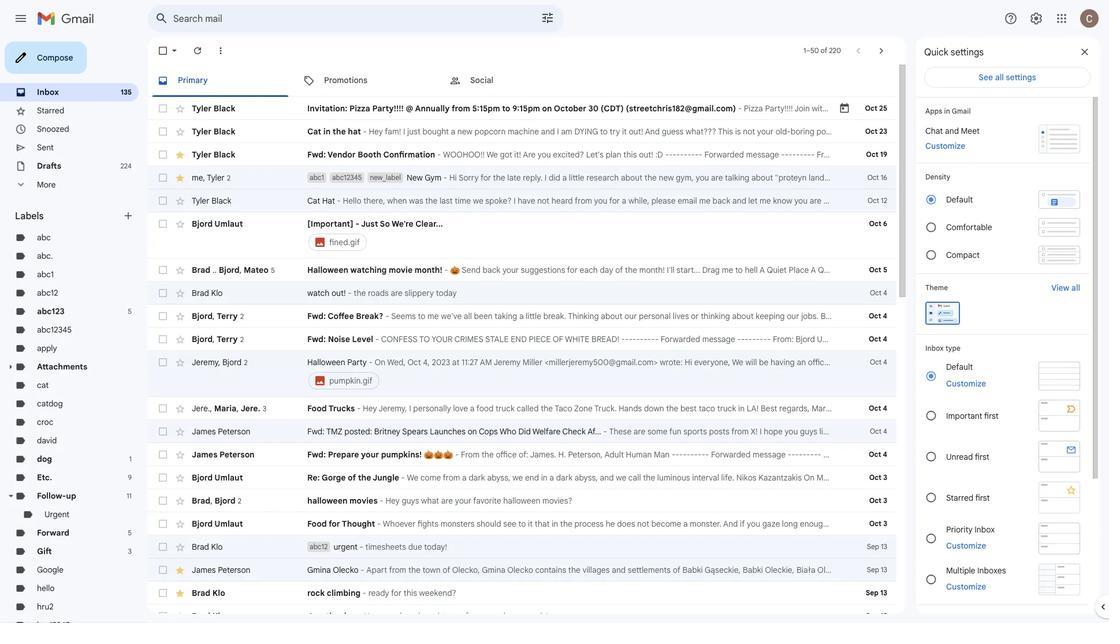 Task type: vqa. For each thing, say whether or not it's contained in the screenshot.


Task type: describe. For each thing, give the bounding box(es) containing it.
a left break
[[977, 311, 981, 322]]

umlaut down breaks
[[817, 335, 843, 345]]

1 horizontal spatial will
[[920, 519, 931, 529]]

customize button for priority inbox
[[939, 540, 993, 554]]

black for cat in the hat - hey fam! i just bought a new popcorn machine and i am dying to try it out! and guess what??? this is not your old-boring popcorn machine! nope! this machine comes with multifunction, i can make pop
[[214, 127, 235, 137]]

jere. , maria , jere. 3
[[192, 404, 266, 414]]

the left abyss
[[882, 519, 894, 529]]

sat,
[[968, 450, 982, 460]]

2 gaze from the left
[[933, 519, 951, 529]]

gmail image
[[37, 7, 100, 30]]

2 horizontal spatial we
[[616, 473, 626, 483]]

1 horizontal spatial dog
[[341, 612, 356, 622]]

"proteyn
[[775, 173, 807, 183]]

and down adult
[[600, 473, 614, 483]]

9
[[128, 474, 132, 483]]

fwd: tmz posted: britney spears launches on cops who did welfare check af... -
[[307, 427, 609, 437]]

the left process
[[560, 519, 572, 529]]

, for row containing jere.
[[210, 404, 212, 414]]

<james.peterson1902@gmail.com
[[988, 473, 1109, 483]]

19
[[880, 150, 887, 159]]

1 horizontal spatial on
[[542, 103, 552, 114]]

21 row from the top
[[148, 605, 897, 624]]

comes
[[959, 127, 984, 137]]

jeremy inside "cell"
[[494, 358, 521, 368]]

party
[[347, 358, 367, 368]]

in right apps
[[944, 107, 950, 116]]

it's
[[885, 311, 896, 322]]

a right where
[[1070, 173, 1074, 183]]

it
[[946, 173, 950, 183]]

abc1 inside labels navigation
[[37, 270, 54, 280]]

umlaut up brad .. bjord , mateo 5
[[215, 219, 243, 229]]

5 row from the top
[[148, 189, 897, 213]]

in right "end"
[[541, 473, 548, 483]]

the down :d
[[645, 173, 657, 183]]

1 horizontal spatial abyss,
[[575, 473, 598, 483]]

0 vertical spatial message
[[746, 150, 779, 160]]

, for 12th row from the bottom of the "main content" containing primary
[[213, 334, 215, 344]]

now
[[1029, 311, 1044, 322]]

2 default from the top
[[946, 362, 973, 372]]

food for food for thought - whoever fights monsters should see to it that in the process he does not become a monster. and if you gaze long enough into an abyss, the abyss will gaze back into you.
[[307, 519, 327, 529]]

favorite
[[473, 496, 501, 506]]

2 a from the left
[[811, 265, 816, 275]]

0 horizontal spatial new
[[457, 127, 473, 137]]

2023 right '15,'
[[1052, 150, 1070, 160]]

tyler for cat hat
[[192, 196, 209, 206]]

for right ready
[[391, 589, 402, 599]]

1 month! from the left
[[415, 265, 442, 275]]

7 row from the top
[[148, 259, 897, 282]]

contains
[[535, 566, 566, 576]]

for right the sorry
[[481, 173, 491, 183]]

abc link
[[37, 233, 51, 243]]

oct 4 down <sicritbjordd@gmail.com>
[[870, 358, 887, 367]]

apps
[[926, 107, 942, 116]]

6 brad from the top
[[192, 612, 210, 622]]

terry for fwd: noise level - confess to your crimes stale end piece of white bread! ---------- forwarded message --------- from: bjord umlaut <sicritbjordd@gmail.com> date: mon, aug 7, 2023 at 10:58 am subject: re
[[217, 334, 238, 344]]

4 for food trucks - hey jeremy, i personally love a food truck called the taco zone truck. hands down the best taco truck in la! best regards, maria on mon, sep 11, 2023 at 11:11 am jeremy miller <millerjeremy500@gmail
[[883, 405, 887, 413]]

13 row from the top
[[148, 421, 897, 444]]

4 brad from the top
[[192, 542, 209, 553]]

2 into from the left
[[973, 519, 986, 529]]

2 popcorn from the left
[[817, 127, 848, 137]]

booth
[[358, 150, 381, 160]]

your left suggestions
[[503, 265, 519, 275]]

0 horizontal spatial jeremy
[[192, 357, 218, 368]]

labels heading
[[15, 210, 122, 222]]

11, for 10:24
[[853, 473, 861, 483]]

that
[[535, 519, 550, 529]]

starred link
[[37, 106, 64, 116]]

0 vertical spatial will
[[746, 358, 757, 368]]

to right the see
[[519, 519, 526, 529]]

am inside "cell"
[[480, 358, 492, 368]]

a left "picture"
[[426, 612, 431, 622]]

all for view
[[1072, 283, 1080, 293]]

watching
[[350, 265, 387, 275]]

customize inside chat and meet customize
[[926, 141, 965, 151]]

am right the 10:24
[[914, 473, 926, 483]]

your up monsters
[[455, 496, 471, 506]]

fwd: for fwd: tmz posted: britney spears launches on cops who did welfare check af...
[[307, 427, 325, 437]]

0 horizontal spatial hi
[[449, 173, 457, 183]]

etc. link
[[37, 473, 52, 483]]

umlaut up brad , bjord 2
[[215, 473, 243, 483]]

in left la!
[[738, 404, 745, 414]]

from left 5:15pm
[[452, 103, 470, 114]]

hell
[[745, 265, 758, 275]]

23
[[879, 127, 887, 136]]

19 row from the top
[[148, 559, 1099, 582]]

1 into from the left
[[830, 519, 844, 529]]

about left keeping
[[732, 311, 754, 322]]

, for 13th row from the bottom
[[213, 311, 215, 321]]

halloween for halloween watching movie month!
[[307, 265, 348, 275]]

0 horizontal spatial maria
[[214, 404, 237, 414]]

0 horizontal spatial and
[[645, 127, 660, 137]]

cops
[[479, 427, 498, 437]]

abc. link
[[37, 251, 53, 261]]

a down from
[[462, 473, 467, 483]]

not right it's
[[898, 311, 910, 322]]

2 this from the left
[[909, 127, 924, 137]]

the left roads
[[354, 288, 366, 298]]

we inside "cell"
[[732, 358, 743, 368]]

are right what
[[441, 496, 453, 506]]

1 horizontal spatial it
[[622, 127, 627, 137]]

prepare
[[328, 450, 359, 460]]

croc link
[[37, 418, 53, 428]]

drafts link
[[37, 161, 61, 171]]

mon, for 11:11
[[847, 404, 865, 414]]

oct 19
[[866, 150, 887, 159]]

4 right us
[[883, 451, 887, 460]]

to right seems
[[418, 311, 425, 322]]

food for thought - whoever fights monsters should see to it that in the process he does not become a monster. and if you gaze long enough into an abyss, the abyss will gaze back into you.
[[307, 519, 1004, 529]]

new
[[407, 173, 423, 183]]

are left talking at the right
[[711, 173, 723, 183]]

refresh image
[[192, 45, 203, 57]]

the left 'jungle'
[[358, 473, 371, 483]]

1 for 1
[[129, 456, 132, 464]]

oct 4 right lidl
[[869, 451, 887, 460]]

2 jere. from the left
[[241, 404, 260, 414]]

we've
[[441, 311, 462, 322]]

1 horizontal spatial and
[[723, 519, 738, 529]]

0 vertical spatial date:
[[985, 150, 1005, 160]]

at left 11:11
[[914, 404, 921, 414]]

a left bad
[[912, 311, 916, 322]]

oleckie,
[[765, 566, 795, 576]]

1 horizontal spatial abc12345
[[332, 174, 362, 182]]

row containing jere.
[[148, 397, 1095, 421]]

the left "villages"
[[568, 566, 581, 576]]

1 row from the top
[[148, 97, 897, 120]]

food for food trucks - hey jeremy, i personally love a food truck called the taco zone truck. hands down the best taco truck in la! best regards, maria on mon, sep 11, 2023 at 11:11 am jeremy miller <millerjeremy500@gmail
[[307, 404, 327, 414]]

2 month! from the left
[[639, 265, 665, 275]]

human
[[626, 450, 652, 460]]

jeremy , bjord 2
[[192, 357, 248, 368]]

hey down 'jungle'
[[386, 496, 400, 506]]

unread
[[946, 452, 973, 462]]

5 brad from the top
[[192, 589, 210, 599]]

hey left jeremy,
[[363, 404, 377, 414]]

reviews
[[850, 173, 877, 183]]

google link
[[37, 566, 64, 576]]

for left thought
[[329, 519, 340, 529]]

from
[[461, 450, 480, 460]]

at left the 10:24
[[883, 473, 891, 483]]

this inside "cell"
[[1062, 358, 1076, 368]]

cell for oct 4
[[307, 357, 1097, 392]]

croc
[[37, 418, 53, 428]]

0 horizontal spatial guys
[[380, 612, 398, 622]]

2 vertical spatial date:
[[947, 450, 966, 460]]

0 vertical spatial from:
[[817, 150, 838, 160]]

3 inside labels navigation
[[128, 548, 132, 557]]

1 quiet from the left
[[767, 265, 787, 275]]

klo for watch out!
[[211, 288, 223, 298]]

a left while,
[[622, 196, 626, 206]]

3 brad from the top
[[192, 496, 210, 506]]

brad klo for jam the dog
[[192, 612, 225, 622]]

2 truck from the left
[[717, 404, 736, 414]]

bjord , terry 2 for fwd: coffee break? - seems to me we've all been taking a little break. thinking about our personal lives or thinking about keeping our jobs. breaks are good. it's not a bad idea taking a break every now and then. i
[[192, 311, 244, 321]]

your left old- at the right of the page
[[757, 127, 774, 137]]

halloween for halloween party - on wed, oct 4, 2023 at 11:27 am jeremy miller <millerjeremy500@gmail.com> wrote: hi everyone, we will be having an office halloween party on 10/31. please submit your costume ideas in this email
[[307, 358, 345, 368]]

piece
[[529, 335, 551, 345]]

to left try
[[600, 127, 608, 137]]

1 🎃 image from the left
[[424, 451, 434, 461]]

2 oct 3 from the top
[[869, 497, 887, 506]]

compose button
[[5, 42, 87, 74]]

1 this from the left
[[718, 127, 733, 137]]

2 vertical spatial forwarded
[[711, 450, 751, 460]]

0 horizontal spatial this
[[404, 589, 417, 599]]

the right from
[[482, 450, 494, 460]]

<info@mail.lidl.us>
[[877, 450, 945, 460]]

watch out! - the roads are slippery today
[[307, 288, 457, 298]]

social tab
[[440, 65, 586, 97]]

5:15pm
[[472, 103, 500, 114]]

2 vertical spatial message
[[753, 450, 786, 460]]

the left hat
[[333, 127, 346, 137]]

18 row from the top
[[148, 536, 897, 559]]

i left just
[[403, 127, 405, 137]]

abyss
[[896, 519, 917, 529]]

clear...
[[415, 219, 443, 229]]

pop
[[1097, 127, 1109, 137]]

0 vertical spatial email
[[678, 196, 697, 206]]

about up bread!
[[601, 311, 623, 322]]

james for gmina olecko
[[192, 566, 216, 576]]

of right day
[[615, 265, 623, 275]]

tab list containing primary
[[148, 65, 897, 97]]

you right gym,
[[696, 173, 709, 183]]

0 vertical spatial terry
[[839, 150, 858, 160]]

małe,
[[928, 566, 949, 576]]

of left my
[[461, 612, 469, 622]]

1 horizontal spatial was
[[1010, 173, 1025, 183]]

p
[[1107, 450, 1109, 460]]

sent link
[[37, 143, 54, 153]]

not right have
[[537, 196, 549, 206]]

3 inside jere. , maria , jere. 3
[[263, 405, 266, 414]]

dąbrowskie-
[[998, 566, 1045, 576]]

1 horizontal spatial 🎃 image
[[450, 266, 460, 276]]

i left am
[[557, 127, 559, 137]]

dąbrowskie,
[[951, 566, 996, 576]]

borawskie
[[889, 566, 926, 576]]

2 taking from the left
[[952, 311, 975, 322]]

the left gym
[[978, 173, 991, 183]]

monsters
[[441, 519, 475, 529]]

advanced search options image
[[536, 6, 559, 29]]

borawskie,
[[847, 566, 887, 576]]

1 popcorn from the left
[[475, 127, 506, 137]]

customize for priority inbox
[[946, 541, 986, 552]]

life.
[[721, 473, 734, 483]]

at left the "10:58" on the right of page
[[1028, 335, 1035, 345]]

1 halloween from the left
[[307, 496, 348, 506]]

2 vertical spatial out!
[[332, 288, 346, 298]]

2023 left 11:11
[[893, 404, 912, 414]]

halloween left party
[[831, 358, 869, 368]]

are left good.
[[848, 311, 860, 322]]

and right "villages"
[[612, 566, 626, 576]]

main content containing primary
[[148, 65, 1109, 624]]

are left alright!
[[810, 196, 822, 206]]

1 vertical spatial office
[[496, 450, 517, 460]]

2 horizontal spatial inbox
[[975, 525, 995, 535]]

if
[[740, 519, 745, 529]]

abc12 for abc12
[[37, 288, 58, 298]]

4 down <sicritbjordd@gmail.com>
[[883, 358, 887, 367]]

james peterson for fwd: prepare your pumpkins!
[[192, 450, 255, 460]]

fwd: for fwd: vendor booth confirmation
[[307, 150, 326, 160]]

1 olecko from the left
[[333, 566, 359, 576]]

here
[[400, 612, 416, 622]]

enough
[[800, 519, 828, 529]]

2 brad klo from the top
[[192, 542, 223, 553]]

we for -
[[487, 150, 498, 160]]

1 vertical spatial date:
[[942, 335, 962, 345]]

, for row containing jeremy
[[218, 357, 220, 368]]

0 vertical spatial subject:
[[1072, 335, 1102, 345]]

2023 right the 7,
[[1007, 335, 1026, 345]]

you down research
[[594, 196, 608, 206]]

in down invitation:
[[323, 127, 331, 137]]

named
[[517, 612, 542, 622]]

in inside "cell"
[[1054, 358, 1060, 368]]

oct 4 for watch out! - the roads are slippery today
[[870, 289, 887, 298]]

more image
[[215, 45, 226, 57]]

2 horizontal spatial little
[[900, 173, 915, 183]]

confirmation
[[383, 150, 435, 160]]

2 vertical spatial on
[[468, 427, 477, 437]]

0 vertical spatial office
[[808, 358, 829, 368]]

at left 9:42
[[1035, 450, 1042, 460]]

see all settings
[[979, 72, 1036, 82]]

the left taco
[[541, 404, 553, 414]]

breaks
[[821, 311, 846, 322]]

when
[[387, 196, 407, 206]]

1 vertical spatial subject:
[[1075, 450, 1105, 460]]

a right "end"
[[550, 473, 554, 483]]

fam!
[[385, 127, 401, 137]]

2 horizontal spatial jeremy
[[953, 404, 980, 414]]

a right 16
[[893, 173, 898, 183]]

of right the 50
[[821, 47, 827, 55]]

having
[[771, 358, 795, 368]]

0 horizontal spatial we
[[473, 196, 483, 206]]

the right call
[[643, 473, 655, 483]]

1 vertical spatial an
[[846, 519, 855, 529]]

sep 13 for 18th row from the top of the "main content" containing primary
[[867, 543, 887, 552]]

1 vertical spatial message
[[702, 335, 735, 345]]

hey left fam!
[[369, 127, 383, 137]]

idea
[[935, 311, 950, 322]]

roads
[[368, 288, 389, 298]]

1 horizontal spatial maria
[[812, 404, 832, 414]]

1 jam from the left
[[307, 612, 324, 622]]

just
[[407, 127, 421, 137]]

a right become
[[683, 519, 688, 529]]

2 quiet from the left
[[818, 265, 838, 275]]

i left have
[[514, 196, 516, 206]]

0 horizontal spatial 🎃 image
[[434, 451, 443, 461]]

1 vertical spatial back
[[483, 265, 500, 275]]

email inside "cell"
[[1078, 358, 1097, 368]]

1 bjord umlaut from the top
[[192, 219, 243, 229]]

on inside "cell"
[[375, 358, 385, 368]]

1 vertical spatial out!
[[639, 150, 653, 160]]

call
[[628, 473, 641, 483]]

2 horizontal spatial back
[[953, 519, 971, 529]]

4 for watch out! - the roads are slippery today
[[883, 289, 887, 298]]

to left 9:15pm
[[502, 103, 510, 114]]

1 horizontal spatial new
[[484, 612, 499, 622]]

view
[[1052, 283, 1070, 293]]

0 horizontal spatial is
[[419, 612, 424, 622]]

inbox type element
[[926, 344, 1080, 353]]

1 taking from the left
[[495, 311, 517, 322]]

from right heard
[[575, 196, 592, 206]]

hru2 link
[[37, 603, 54, 613]]

a right did
[[562, 173, 567, 183]]

are right reviews
[[879, 173, 891, 183]]

2 gmina from the left
[[482, 566, 506, 576]]

pizza
[[350, 103, 370, 114]]

in right the that
[[552, 519, 558, 529]]

did
[[518, 427, 531, 437]]

1 vertical spatial forwarded
[[661, 335, 700, 345]]

row containing jeremy
[[148, 351, 1097, 397]]

so
[[380, 219, 390, 229]]

at inside "cell"
[[452, 358, 460, 368]]

1 vertical spatial miller
[[982, 404, 1002, 414]]

october
[[554, 103, 587, 114]]

3 for re: gorge of the jungle - we come from a dark abyss, we end in a dark abyss, and we call the luminous interval life. nikos kazantzakis on mon, sep 11, 2023 at 10:24 am james peterson <james.peterson1902@gmail.com
[[883, 474, 887, 483]]

inbox for inbox
[[37, 87, 59, 97]]

4,
[[423, 358, 430, 368]]

0 horizontal spatial was
[[409, 196, 423, 206]]

luminous
[[657, 473, 690, 483]]

0 vertical spatial this
[[624, 150, 637, 160]]

spears
[[402, 427, 428, 437]]

2 machine from the left
[[926, 127, 957, 137]]

terry for fwd: coffee break? - seems to me we've all been taking a little break. thinking about our personal lives or thinking about keeping our jobs. breaks are good. it's not a bad idea taking a break every now and then. i
[[217, 311, 238, 321]]

urgent
[[44, 510, 69, 520]]

hands
[[619, 404, 642, 414]]

224
[[120, 162, 132, 171]]

i left did
[[545, 173, 547, 183]]

1 vertical spatial from:
[[773, 335, 794, 345]]

inboxes
[[978, 566, 1006, 576]]

about up let
[[752, 173, 773, 183]]

interval
[[692, 473, 719, 483]]

1 babki from the left
[[683, 566, 703, 576]]

2 horizontal spatial abyss,
[[857, 519, 880, 529]]

abc.
[[37, 251, 53, 261]]

am right 9:42
[[1062, 450, 1074, 460]]

the right day
[[625, 265, 637, 275]]

launches
[[430, 427, 466, 437]]

black for fwd: vendor booth confirmation - woohoo!! we got it! are you excited? let's plan this out! :d ---------- forwarded message --------- from: terry turtle <terryturtle85@gmail.com> date: sun, oct 15, 2023 at 2:31 pm 
[[214, 150, 235, 160]]

search mail image
[[151, 8, 172, 29]]

<sicritbjordd@gmail.com>
[[845, 335, 940, 345]]

there,
[[364, 196, 385, 206]]

and inside chat and meet customize
[[945, 126, 959, 136]]

Search mail text field
[[173, 13, 508, 24]]

apply
[[37, 344, 57, 354]]

2 horizontal spatial new
[[659, 173, 674, 183]]

1 50 of 220
[[804, 47, 841, 55]]

peterson for fwd: tmz posted: britney spears launches on cops who did welfare check af...
[[218, 427, 250, 437]]

theme element
[[926, 283, 948, 294]]

peterson for gmina olecko
[[218, 566, 250, 576]]

am right 11:11
[[939, 404, 951, 414]]

bjord , terry 2 for fwd: noise level - confess to your crimes stale end piece of white bread! ---------- forwarded message --------- from: bjord umlaut <sicritbjordd@gmail.com> date: mon, aug 7, 2023 at 10:58 am subject: re
[[192, 334, 244, 344]]

the left best on the bottom
[[666, 404, 678, 414]]

from right apart
[[389, 566, 406, 576]]

2 inside jeremy , bjord 2
[[244, 359, 248, 367]]

spoke?
[[485, 196, 512, 206]]

lidl
[[846, 450, 863, 460]]

klo for rock climbing
[[213, 589, 225, 599]]

0 vertical spatial out!
[[629, 127, 643, 137]]

oct 3 for the
[[869, 520, 887, 529]]

<millerjeremy500@gmail
[[1004, 404, 1095, 414]]

gift link
[[37, 547, 52, 557]]

3 for food for thought - whoever fights monsters should see to it that in the process he does not become a monster. and if you gaze long enough into an abyss, the abyss will gaze back into you.
[[883, 520, 887, 529]]



Task type: locate. For each thing, give the bounding box(es) containing it.
mon, for 10:24
[[817, 473, 835, 483]]

3 james peterson from the top
[[192, 566, 250, 576]]

None checkbox
[[157, 45, 169, 57], [157, 126, 169, 137], [157, 149, 169, 161], [157, 195, 169, 207], [157, 218, 169, 230], [157, 265, 169, 276], [157, 334, 169, 345], [157, 426, 169, 438], [157, 496, 169, 507], [157, 588, 169, 600], [157, 611, 169, 623], [157, 45, 169, 57], [157, 126, 169, 137], [157, 149, 169, 161], [157, 195, 169, 207], [157, 218, 169, 230], [157, 265, 169, 276], [157, 334, 169, 345], [157, 426, 169, 438], [157, 496, 169, 507], [157, 588, 169, 600], [157, 611, 169, 623]]

5 inside brad .. bjord , mateo 5
[[271, 266, 275, 275]]

we right 'everyone,'
[[732, 358, 743, 368]]

terry down brad .. bjord , mateo 5
[[217, 311, 238, 321]]

1 horizontal spatial starred
[[946, 493, 974, 503]]

abc12 link
[[37, 288, 58, 298]]

called
[[517, 404, 539, 414]]

4 brad klo from the top
[[192, 612, 225, 622]]

halloween movies - hey guys what are your favorite halloween movies?
[[307, 496, 573, 506]]

you
[[538, 150, 551, 160], [696, 173, 709, 183], [594, 196, 608, 206], [794, 196, 808, 206], [747, 519, 760, 529]]

1 default from the top
[[946, 195, 973, 205]]

on left cops
[[468, 427, 477, 437]]

abc12345 up hello
[[332, 174, 362, 182]]

gaze right abyss
[[933, 519, 951, 529]]

nope!
[[885, 127, 907, 137]]

0 vertical spatial and
[[645, 127, 660, 137]]

2 vertical spatial from:
[[823, 450, 844, 460]]

fwd: left vendor
[[307, 150, 326, 160]]

0 vertical spatial hi
[[449, 173, 457, 183]]

hru2
[[37, 603, 54, 613]]

cell
[[307, 218, 839, 253], [307, 357, 1097, 392]]

🎃 image
[[424, 451, 434, 461], [443, 451, 453, 461]]

we left "end"
[[513, 473, 523, 483]]

1 place from the left
[[789, 265, 809, 275]]

quick settings element
[[924, 46, 984, 67]]

all for see
[[995, 72, 1004, 82]]

jeremy right 11:11
[[953, 404, 980, 414]]

primary tab
[[148, 65, 293, 97]]

3 oct 3 from the top
[[869, 520, 887, 529]]

1 horizontal spatial this
[[624, 150, 637, 160]]

10/31.
[[904, 358, 924, 368]]

from: left lidl
[[823, 450, 844, 460]]

oct 3 left abyss
[[869, 520, 887, 529]]

jam
[[307, 612, 324, 622], [544, 612, 559, 622]]

1 horizontal spatial this
[[909, 127, 924, 137]]

8 row from the top
[[148, 282, 897, 305]]

starred inside labels navigation
[[37, 106, 64, 116]]

1 vertical spatial it
[[528, 519, 533, 529]]

and
[[645, 127, 660, 137], [723, 519, 738, 529]]

2 horizontal spatial all
[[1072, 283, 1080, 293]]

12 row from the top
[[148, 397, 1095, 421]]

catdog
[[37, 399, 63, 409]]

bjord umlaut for re: gorge of the jungle - we come from a dark abyss, we end in a dark abyss, and we call the luminous interval life. nikos kazantzakis on mon, sep 11, 2023 at 10:24 am james peterson <james.peterson1902@gmail.com
[[192, 473, 243, 483]]

tyler black for cat in the hat - hey fam! i just bought a new popcorn machine and i am dying to try it out! and guess what??? this is not your old-boring popcorn machine! nope! this machine comes with multifunction, i can make pop
[[192, 127, 235, 137]]

bought
[[423, 127, 449, 137]]

chemical
[[1076, 173, 1109, 183]]

1 horizontal spatial jeremy
[[494, 358, 521, 368]]

4 up it's
[[883, 289, 887, 298]]

this right what???
[[718, 127, 733, 137]]

3 tyler black from the top
[[192, 150, 235, 160]]

1 vertical spatial and
[[723, 519, 738, 529]]

then.
[[1062, 311, 1081, 322]]

oct 4 for fwd: noise level - confess to your crimes stale end piece of white bread! ---------- forwarded message --------- from: bjord umlaut <sicritbjordd@gmail.com> date: mon, aug 7, 2023 at 10:58 am subject: re
[[869, 335, 887, 344]]

20 row from the top
[[148, 582, 897, 605]]

theme
[[926, 284, 948, 293]]

subject: left the p
[[1075, 450, 1105, 460]]

1 food from the top
[[307, 404, 327, 414]]

1 vertical spatial cell
[[307, 357, 1097, 392]]

4 for fwd: noise level - confess to your crimes stale end piece of white bread! ---------- forwarded message --------- from: bjord umlaut <sicritbjordd@gmail.com> date: mon, aug 7, 2023 at 10:58 am subject: re
[[883, 335, 887, 344]]

rock climbing - ready for this weekend?
[[307, 589, 456, 599]]

0 horizontal spatial miller
[[523, 358, 543, 368]]

cell containing halloween party
[[307, 357, 1097, 392]]

4 fwd: from the top
[[307, 427, 325, 437]]

1 vertical spatial mon,
[[847, 404, 865, 414]]

0 horizontal spatial olecko
[[333, 566, 359, 576]]

little right did
[[569, 173, 584, 183]]

2 brad from the top
[[192, 288, 209, 298]]

11, left 11:11
[[883, 404, 891, 414]]

2 bjord umlaut from the top
[[192, 473, 243, 483]]

2 horizontal spatial on
[[834, 404, 845, 414]]

<millerjeremy500@gmail.com>
[[545, 358, 658, 368]]

oct inside "cell"
[[408, 358, 421, 368]]

customize for default
[[946, 379, 986, 389]]

woohoo!!
[[443, 150, 485, 160]]

oct 25
[[865, 104, 887, 113]]

sent
[[37, 143, 54, 153]]

your down posted:
[[361, 450, 379, 460]]

4 for fwd: tmz posted: britney spears launches on cops who did welfare check af... -
[[883, 428, 887, 436]]

all inside button
[[995, 72, 1004, 82]]

from: up having
[[773, 335, 794, 345]]

1 machine from the left
[[508, 127, 539, 137]]

3 fwd: from the top
[[307, 335, 326, 345]]

starred first
[[946, 493, 990, 503]]

of
[[553, 335, 563, 345]]

we right time
[[473, 196, 483, 206]]

0 vertical spatial inbox
[[37, 87, 59, 97]]

end
[[525, 473, 539, 483]]

first
[[984, 411, 999, 421], [975, 452, 990, 462], [976, 493, 990, 503]]

cat for cat hat - hello there, when was the last time we spoke? i have not heard from you for a while, please email me back and let me know you are alright!
[[307, 196, 320, 206]]

abc12 inside labels navigation
[[37, 288, 58, 298]]

0 horizontal spatial month!
[[415, 265, 442, 275]]

abc12 inside abc12 urgent - timesheets due today!
[[310, 543, 328, 552]]

tyler black for cat hat - hello there, when was the last time we spoke? i have not heard from you for a while, please email me back and let me know you are alright!
[[192, 196, 231, 206]]

from right come
[[443, 473, 460, 483]]

movies?
[[542, 496, 573, 506]]

0 vertical spatial on
[[542, 103, 552, 114]]

1 for 1 50 of 220
[[804, 47, 806, 55]]

gmina up rock
[[307, 566, 331, 576]]

1 vertical spatial abc12345
[[37, 325, 72, 335]]

abc12 for abc12 urgent - timesheets due today!
[[310, 543, 328, 552]]

2 vertical spatial inbox
[[975, 525, 995, 535]]

main content
[[148, 65, 1109, 624]]

9:15pm
[[512, 103, 540, 114]]

today!
[[424, 542, 447, 553]]

at left 2:31
[[1072, 150, 1079, 160]]

-
[[738, 103, 742, 114], [363, 127, 367, 137], [437, 150, 441, 160], [665, 150, 669, 160], [669, 150, 673, 160], [673, 150, 676, 160], [676, 150, 680, 160], [680, 150, 684, 160], [684, 150, 688, 160], [688, 150, 691, 160], [691, 150, 695, 160], [695, 150, 699, 160], [699, 150, 703, 160], [781, 150, 785, 160], [785, 150, 789, 160], [789, 150, 792, 160], [792, 150, 796, 160], [796, 150, 800, 160], [800, 150, 804, 160], [804, 150, 807, 160], [807, 150, 811, 160], [811, 150, 815, 160], [444, 173, 447, 183], [337, 196, 341, 206], [356, 219, 359, 229], [442, 265, 450, 275], [348, 288, 352, 298], [385, 311, 389, 322], [375, 335, 379, 345], [621, 335, 625, 345], [625, 335, 629, 345], [629, 335, 633, 345], [633, 335, 636, 345], [636, 335, 640, 345], [640, 335, 644, 345], [644, 335, 648, 345], [647, 335, 651, 345], [651, 335, 655, 345], [655, 335, 659, 345], [737, 335, 741, 345], [741, 335, 745, 345], [745, 335, 749, 345], [749, 335, 752, 345], [752, 335, 756, 345], [756, 335, 760, 345], [760, 335, 764, 345], [764, 335, 767, 345], [767, 335, 771, 345], [369, 358, 373, 368], [357, 404, 361, 414], [603, 427, 607, 437], [455, 450, 459, 460], [672, 450, 676, 460], [676, 450, 679, 460], [679, 450, 683, 460], [683, 450, 687, 460], [687, 450, 690, 460], [690, 450, 694, 460], [694, 450, 698, 460], [698, 450, 702, 460], [702, 450, 705, 460], [705, 450, 709, 460], [788, 450, 792, 460], [792, 450, 795, 460], [795, 450, 799, 460], [799, 450, 803, 460], [803, 450, 806, 460], [806, 450, 810, 460], [810, 450, 814, 460], [814, 450, 818, 460], [818, 450, 821, 460], [401, 473, 405, 483], [380, 496, 383, 506], [377, 519, 381, 529], [360, 542, 363, 553], [361, 566, 364, 576], [363, 589, 366, 599], [358, 612, 362, 622]]

5
[[883, 266, 887, 275], [271, 266, 275, 275], [128, 308, 132, 316], [128, 529, 132, 538]]

2 cell from the top
[[307, 357, 1097, 392]]

0 horizontal spatial into
[[830, 519, 844, 529]]

truck right taco
[[717, 404, 736, 414]]

2 vertical spatial oct 3
[[869, 520, 887, 529]]

little
[[569, 173, 584, 183], [900, 173, 915, 183], [526, 311, 541, 322]]

17 row from the top
[[148, 513, 1004, 536]]

1 horizontal spatial settings
[[1006, 72, 1036, 82]]

2 horizontal spatial dog
[[501, 612, 515, 622]]

abc12345 down abc123 link on the left of the page
[[37, 325, 72, 335]]

🎃 image
[[450, 266, 460, 276], [434, 451, 443, 461]]

🎃 image left from
[[443, 451, 453, 461]]

4 row from the top
[[148, 166, 1109, 189]]

hello
[[343, 196, 361, 206]]

row containing me
[[148, 166, 1109, 189]]

2 tyler black from the top
[[192, 127, 235, 137]]

cat down invitation:
[[307, 127, 321, 137]]

cat for cat in the hat - hey fam! i just bought a new popcorn machine and i am dying to try it out! and guess what??? this is not your old-boring popcorn machine! nope! this machine comes with multifunction, i can make pop
[[307, 127, 321, 137]]

send
[[462, 265, 481, 275]]

1 a from the left
[[760, 265, 765, 275]]

break.
[[543, 311, 566, 322]]

10 row from the top
[[148, 328, 1109, 351]]

office left of:
[[496, 450, 517, 460]]

you right are
[[538, 150, 551, 160]]

james peterson
[[192, 427, 250, 437], [192, 450, 255, 460], [192, 566, 250, 576]]

2 vertical spatial first
[[976, 493, 990, 503]]

16 row from the top
[[148, 490, 897, 513]]

1 gaze from the left
[[762, 519, 780, 529]]

2 jam from the left
[[544, 612, 559, 622]]

2 fwd: from the top
[[307, 311, 326, 322]]

land"?
[[809, 173, 832, 183]]

2 food from the top
[[307, 519, 327, 529]]

the left the late
[[493, 173, 505, 183]]

date:
[[985, 150, 1005, 160], [942, 335, 962, 345], [947, 450, 966, 460]]

4 up party
[[883, 335, 887, 344]]

customize down priority inbox
[[946, 541, 986, 552]]

james for fwd: tmz posted: britney spears launches on cops who did welfare check af...
[[192, 427, 216, 437]]

0 horizontal spatial jam
[[307, 612, 324, 622]]

1 cat from the top
[[307, 127, 321, 137]]

2 vertical spatial back
[[953, 519, 971, 529]]

quiet
[[767, 265, 787, 275], [818, 265, 838, 275]]

2 horizontal spatial mon,
[[964, 335, 982, 345]]

4 left 11:11
[[883, 405, 887, 413]]

us
[[865, 450, 875, 460]]

:d
[[655, 150, 663, 160]]

black for cat hat - hello there, when was the last time we spoke? i have not heard from you for a while, please email me back and let me know you are alright!
[[212, 196, 231, 206]]

0 vertical spatial forwarded
[[705, 150, 744, 160]]

mon, up lidl
[[847, 404, 865, 414]]

this right ideas
[[1062, 358, 1076, 368]]

1 gmina from the left
[[307, 566, 331, 576]]

2 place from the left
[[840, 265, 860, 275]]

first for unread first
[[975, 452, 990, 462]]

fwd: for fwd: noise level
[[307, 335, 326, 345]]

0 vertical spatial cell
[[307, 218, 839, 253]]

6 row from the top
[[148, 213, 897, 259]]

a right bought
[[451, 127, 455, 137]]

bjord umlaut for food for thought - whoever fights monsters should see to it that in the process he does not become a monster. and if you gaze long enough into an abyss, the abyss will gaze back into you.
[[192, 519, 243, 529]]

tyler for cat in the hat
[[192, 127, 212, 137]]

little for thinking
[[526, 311, 541, 322]]

oct 4 for fwd: coffee break? - seems to me we've all been taking a little break. thinking about our personal lives or thinking about keeping our jobs. breaks are good. it's not a bad idea taking a break every now and then. i
[[869, 312, 887, 321]]

7,
[[1000, 335, 1005, 345]]

row down "end"
[[148, 490, 897, 513]]

this
[[718, 127, 733, 137], [909, 127, 924, 137]]

we left call
[[616, 473, 626, 483]]

miller inside "cell"
[[523, 358, 543, 368]]

keeping
[[756, 311, 785, 322]]

1 left the 50
[[804, 47, 806, 55]]

1 inside labels navigation
[[129, 456, 132, 464]]

1 vertical spatial food
[[307, 519, 327, 529]]

movie
[[389, 265, 413, 275]]

customize button down chat at the right top of the page
[[919, 139, 972, 153]]

wed,
[[387, 358, 406, 368]]

white
[[565, 335, 590, 345]]

james peterson for fwd: tmz posted: britney spears launches on cops who did welfare check af...
[[192, 427, 250, 437]]

1 vertical spatial cat
[[307, 196, 320, 206]]

meet
[[961, 126, 980, 136]]

2 cat from the top
[[307, 196, 320, 206]]

cat
[[307, 127, 321, 137], [307, 196, 320, 206]]

inbox inside labels navigation
[[37, 87, 59, 97]]

i right then. on the right of the page
[[1083, 311, 1085, 322]]

oct 4 for fwd: tmz posted: britney spears launches on cops who did welfare check af... -
[[870, 428, 887, 436]]

2 vertical spatial bjord umlaut
[[192, 519, 243, 529]]

cell containing [important] - just so we're clear...
[[307, 218, 839, 253]]

🎃 image up come
[[424, 451, 434, 461]]

1 horizontal spatial hi
[[685, 358, 692, 368]]

an right the enough
[[846, 519, 855, 529]]

2 inside brad , bjord 2
[[238, 497, 241, 506]]

first for starred first
[[976, 493, 990, 503]]

1 horizontal spatial abc1
[[310, 174, 324, 182]]

1 horizontal spatial all
[[995, 72, 1004, 82]]

0 vertical spatial abc12345
[[332, 174, 362, 182]]

inbox for inbox type
[[926, 344, 944, 353]]

5 fwd: from the top
[[307, 450, 326, 460]]

1 vertical spatial new
[[659, 173, 674, 183]]

2023 down us
[[863, 473, 881, 483]]

14 row from the top
[[148, 444, 1109, 467]]

starred for starred link
[[37, 106, 64, 116]]

11 row from the top
[[148, 351, 1097, 397]]

of right "gorge"
[[348, 473, 356, 483]]

1 horizontal spatial popcorn
[[817, 127, 848, 137]]

1 horizontal spatial we
[[487, 150, 498, 160]]

[important]
[[307, 219, 353, 229]]

2 babki from the left
[[743, 566, 763, 576]]

0 vertical spatial food
[[307, 404, 327, 414]]

0 vertical spatial is
[[735, 127, 741, 137]]

multiple
[[946, 566, 975, 576]]

1 vertical spatial hi
[[685, 358, 692, 368]]

9 row from the top
[[148, 305, 1085, 328]]

james peterson for gmina olecko
[[192, 566, 250, 576]]

on for hey jeremy, i personally love a food truck called the taco zone truck. hands down the best taco truck in la! best regards, maria on mon, sep 11, 2023 at 11:11 am jeremy miller <millerjeremy500@gmail
[[834, 404, 845, 414]]

first right important
[[984, 411, 999, 421]]

terry up jeremy , bjord 2
[[217, 334, 238, 344]]

and left am
[[541, 127, 555, 137]]

abc123 link
[[37, 307, 64, 317]]

0 vertical spatial starred
[[37, 106, 64, 116]]

row
[[148, 97, 897, 120], [148, 120, 1109, 143], [148, 143, 1109, 166], [148, 166, 1109, 189], [148, 189, 897, 213], [148, 213, 897, 259], [148, 259, 897, 282], [148, 282, 897, 305], [148, 305, 1085, 328], [148, 328, 1109, 351], [148, 351, 1097, 397], [148, 397, 1095, 421], [148, 421, 897, 444], [148, 444, 1109, 467], [148, 467, 1109, 490], [148, 490, 897, 513], [148, 513, 1004, 536], [148, 536, 897, 559], [148, 559, 1099, 582], [148, 582, 897, 605], [148, 605, 897, 624]]

abc12345
[[332, 174, 362, 182], [37, 325, 72, 335]]

1 vertical spatial terry
[[217, 311, 238, 321]]

become
[[651, 519, 681, 529]]

1 horizontal spatial abc12
[[310, 543, 328, 552]]

4 for fwd: coffee break? - seems to me we've all been taking a little break. thinking about our personal lives or thinking about keeping our jobs. breaks are good. it's not a bad idea taking a break every now and then. i
[[883, 312, 887, 321]]

dog left named
[[501, 612, 515, 622]]

11, for 11:11
[[883, 404, 891, 414]]

1 horizontal spatial guys
[[402, 496, 419, 506]]

terry
[[839, 150, 858, 160], [217, 311, 238, 321], [217, 334, 238, 344]]

on inside "cell"
[[893, 358, 902, 368]]

2 vertical spatial all
[[464, 311, 472, 322]]

0 vertical spatial mon,
[[964, 335, 982, 345]]

abc1 link
[[37, 270, 54, 280]]

2023 inside "cell"
[[432, 358, 450, 368]]

jeremy up jere. , maria , jere. 3
[[192, 357, 218, 368]]

customize button for chat and meet
[[919, 139, 972, 153]]

machine down apps in gmail
[[926, 127, 957, 137]]

4 tyler black from the top
[[192, 196, 231, 206]]

1 dark from the left
[[469, 473, 485, 483]]

compact
[[946, 250, 980, 260]]

display density element
[[926, 173, 1080, 181]]

3 for halloween movies - hey guys what are your favorite halloween movies?
[[883, 497, 887, 506]]

1 vertical spatial 🎃 image
[[434, 451, 443, 461]]

turtle
[[860, 150, 881, 160]]

0 horizontal spatial all
[[464, 311, 472, 322]]

hey down ready
[[364, 612, 378, 622]]

you right the if
[[747, 519, 760, 529]]

0 vertical spatial bjord , terry 2
[[192, 311, 244, 321]]

from: up land"?
[[817, 150, 838, 160]]

0 vertical spatial abc1
[[310, 174, 324, 182]]

calendar event image
[[839, 103, 850, 114]]

fwd: for fwd: coffee break?
[[307, 311, 326, 322]]

0 horizontal spatial 🎃 image
[[424, 451, 434, 461]]

we for interval
[[407, 473, 419, 483]]

for left while,
[[609, 196, 620, 206]]

all inside button
[[1072, 283, 1080, 293]]

olecko down urgent
[[333, 566, 359, 576]]

1 horizontal spatial olecko
[[507, 566, 533, 576]]

little for talking
[[569, 173, 584, 183]]

fwd: left noise
[[307, 335, 326, 345]]

all inside "main content"
[[464, 311, 472, 322]]

month!
[[415, 265, 442, 275], [639, 265, 665, 275]]

cell for oct 6
[[307, 218, 839, 253]]

brad klo for watch out!
[[192, 288, 223, 298]]

will right abyss
[[920, 519, 931, 529]]

an
[[797, 358, 806, 368], [846, 519, 855, 529]]

oct 3 left the 10:24
[[869, 474, 887, 483]]

whoever
[[383, 519, 416, 529]]

taking right the been
[[495, 311, 517, 322]]

0 horizontal spatial abc1
[[37, 270, 54, 280]]

tyler for fwd: vendor booth confirmation
[[192, 150, 212, 160]]

tab list
[[148, 65, 897, 97]]

fights
[[418, 519, 439, 529]]

a up end
[[519, 311, 524, 322]]

brad klo for rock climbing
[[192, 589, 225, 599]]

0 vertical spatial back
[[713, 196, 730, 206]]

2 olecko from the left
[[507, 566, 533, 576]]

3 brad klo from the top
[[192, 589, 225, 599]]

row up it! at left top
[[148, 97, 897, 120]]

klo for jam the dog
[[213, 612, 225, 622]]

on for we come from a dark abyss, we end in a dark abyss, and we call the luminous interval life. nikos kazantzakis on mon, sep 11, 2023 at 10:24 am james peterson <james.peterson1902@gmail.com
[[804, 473, 815, 483]]

start...
[[677, 265, 700, 275]]

abc1 inside row
[[310, 174, 324, 182]]

0 horizontal spatial jere.
[[192, 404, 210, 414]]

fwd: up re:
[[307, 450, 326, 460]]

hat
[[322, 196, 335, 206]]

inbox link
[[37, 87, 59, 97]]

0 horizontal spatial our
[[625, 311, 637, 322]]

older image
[[876, 45, 887, 57]]

0 horizontal spatial halloween
[[307, 496, 348, 506]]

tyler black for fwd: vendor booth confirmation - woohoo!! we got it! are you excited? let's plan this out! :d ---------- forwarded message --------- from: terry turtle <terryturtle85@gmail.com> date: sun, oct 15, 2023 at 2:31 pm 
[[192, 150, 235, 160]]

an inside "cell"
[[797, 358, 806, 368]]

dog inside labels navigation
[[37, 455, 52, 465]]

sep 13 for 20th row from the top
[[866, 590, 887, 598]]

settings inside see all settings button
[[1006, 72, 1036, 82]]

sep 13 for 19th row from the top of the "main content" containing primary
[[867, 566, 887, 575]]

not right does
[[637, 519, 649, 529]]

it
[[622, 127, 627, 137], [528, 519, 533, 529]]

labels navigation
[[0, 37, 148, 624]]

0 horizontal spatial abyss,
[[487, 473, 511, 483]]

cat link
[[37, 381, 49, 391]]

promotions
[[324, 75, 367, 86]]

today
[[436, 288, 457, 298]]

2 🎃 image from the left
[[443, 451, 453, 461]]

quiet up breaks
[[818, 265, 838, 275]]

nikos
[[736, 473, 757, 483]]

1 oct 3 from the top
[[869, 474, 887, 483]]

hi inside "cell"
[[685, 358, 692, 368]]

1 vertical spatial abc12
[[310, 543, 328, 552]]

1 horizontal spatial dark
[[556, 473, 573, 483]]

oct 3 down us
[[869, 497, 887, 506]]

3 row from the top
[[148, 143, 1109, 166]]

main menu image
[[14, 12, 28, 25]]

1 our from the left
[[625, 311, 637, 322]]

1 horizontal spatial quiet
[[818, 265, 838, 275]]

0 horizontal spatial quiet
[[767, 265, 787, 275]]

little left scary...
[[900, 173, 915, 183]]

to
[[419, 335, 430, 345]]

@
[[406, 103, 413, 114]]

None checkbox
[[157, 103, 169, 114], [157, 172, 169, 184], [157, 288, 169, 299], [157, 311, 169, 322], [157, 357, 169, 369], [157, 403, 169, 415], [157, 449, 169, 461], [157, 473, 169, 484], [157, 519, 169, 530], [157, 542, 169, 553], [157, 565, 169, 577], [157, 103, 169, 114], [157, 172, 169, 184], [157, 288, 169, 299], [157, 311, 169, 322], [157, 357, 169, 369], [157, 403, 169, 415], [157, 449, 169, 461], [157, 473, 169, 484], [157, 519, 169, 530], [157, 542, 169, 553], [157, 565, 169, 577]]

1 vertical spatial settings
[[1006, 72, 1036, 82]]

1 vertical spatial on
[[834, 404, 845, 414]]

1 brad klo from the top
[[192, 288, 223, 298]]

2 dark from the left
[[556, 473, 573, 483]]

customize for multiple inboxes
[[946, 582, 986, 593]]

1 horizontal spatial is
[[735, 127, 741, 137]]

0 horizontal spatial mon,
[[817, 473, 835, 483]]

3 bjord umlaut from the top
[[192, 519, 243, 529]]

the left last
[[425, 196, 438, 206]]

1 jere. from the left
[[192, 404, 210, 414]]

the
[[333, 127, 346, 137], [493, 173, 505, 183], [645, 173, 657, 183], [978, 173, 991, 183], [425, 196, 438, 206], [625, 265, 637, 275], [354, 288, 366, 298], [541, 404, 553, 414], [666, 404, 678, 414], [482, 450, 494, 460], [358, 473, 371, 483], [643, 473, 655, 483], [560, 519, 572, 529], [882, 519, 894, 529], [408, 566, 421, 576], [568, 566, 581, 576], [326, 612, 339, 622]]

peterson for fwd: prepare your pumpkins!
[[220, 450, 255, 460]]

None search field
[[148, 5, 564, 32]]

to left hell
[[735, 265, 743, 275]]

default
[[946, 195, 973, 205], [946, 362, 973, 372]]

promotions tab
[[294, 65, 440, 97]]

0 horizontal spatial a
[[760, 265, 765, 275]]

not left old- at the right of the page
[[743, 127, 755, 137]]

1 vertical spatial email
[[1078, 358, 1097, 368]]

labels
[[15, 210, 44, 222]]

1 horizontal spatial inbox
[[926, 344, 944, 353]]

customize button for multiple inboxes
[[939, 581, 993, 595]]

picture
[[433, 612, 459, 622]]

1 truck from the left
[[496, 404, 515, 414]]

2 inside me , tyler 2
[[227, 174, 231, 182]]

submit
[[953, 358, 978, 368]]

2 horizontal spatial this
[[1062, 358, 1076, 368]]

1 tyler black from the top
[[192, 103, 235, 114]]

settings inside quick settings element
[[951, 46, 984, 58]]

2 our from the left
[[787, 311, 799, 322]]

gym
[[993, 173, 1008, 183]]

taking
[[495, 311, 517, 322], [952, 311, 975, 322]]

abc12345 inside labels navigation
[[37, 325, 72, 335]]

0 vertical spatial cat
[[307, 127, 321, 137]]

row down does
[[148, 559, 1099, 582]]

babki left oleckie,
[[743, 566, 763, 576]]

support image
[[1004, 12, 1018, 25]]

1 horizontal spatial we
[[513, 473, 523, 483]]

1 cell from the top
[[307, 218, 839, 253]]

starred for starred first
[[946, 493, 974, 503]]

jobs.
[[801, 311, 819, 322]]

your inside "cell"
[[980, 358, 996, 368]]

15 row from the top
[[148, 467, 1109, 490]]

0 vertical spatial guys
[[402, 496, 419, 506]]

mon, left 'aug'
[[964, 335, 982, 345]]

while,
[[629, 196, 649, 206]]

1 vertical spatial guys
[[380, 612, 398, 622]]

customize button for default
[[939, 377, 993, 391]]

10:24
[[893, 473, 912, 483]]

truck.
[[594, 404, 617, 414]]

am right the "10:58" on the right of page
[[1058, 335, 1071, 345]]

slippery
[[405, 288, 434, 298]]

1 fwd: from the top
[[307, 150, 326, 160]]

row up hands
[[148, 351, 1097, 397]]

1 brad from the top
[[192, 265, 210, 275]]

time
[[455, 196, 471, 206]]

1 vertical spatial first
[[975, 452, 990, 462]]

oct 4 for food trucks - hey jeremy, i personally love a food truck called the taco zone truck. hands down the best taco truck in la! best regards, maria on mon, sep 11, 2023 at 11:11 am jeremy miller <millerjeremy500@gmail
[[869, 405, 887, 413]]

taco
[[555, 404, 572, 414]]

0 horizontal spatial little
[[526, 311, 541, 322]]

1 vertical spatial will
[[920, 519, 931, 529]]

2 row from the top
[[148, 120, 1109, 143]]

heard
[[552, 196, 573, 206]]

settings image
[[1030, 12, 1043, 25]]

2 bjord , terry 2 from the top
[[192, 334, 244, 344]]

and
[[945, 126, 959, 136], [541, 127, 555, 137], [733, 196, 746, 206], [1046, 311, 1060, 322], [600, 473, 614, 483], [612, 566, 626, 576]]

2 james peterson from the top
[[192, 450, 255, 460]]

gmina right olecko,
[[482, 566, 506, 576]]

1 horizontal spatial into
[[973, 519, 986, 529]]

2023 right 4,
[[432, 358, 450, 368]]

, for row containing me
[[203, 173, 205, 183]]

oct 3 for 11,
[[869, 474, 887, 483]]

, for 16th row from the top
[[210, 496, 213, 506]]

see
[[503, 519, 516, 529]]

james for fwd: prepare your pumpkins!
[[192, 450, 218, 460]]

2023 right "30,"
[[1014, 450, 1033, 460]]

first for important first
[[984, 411, 999, 421]]

2 halloween from the left
[[503, 496, 540, 506]]

first up you.
[[976, 493, 990, 503]]

1 horizontal spatial place
[[840, 265, 860, 275]]

2 vertical spatial new
[[484, 612, 499, 622]]

fined.gif
[[329, 237, 360, 248]]

row up af...
[[148, 397, 1095, 421]]

1 bjord , terry 2 from the top
[[192, 311, 244, 321]]

0 vertical spatial was
[[1010, 173, 1025, 183]]

0 horizontal spatial office
[[496, 450, 517, 460]]

1 james peterson from the top
[[192, 427, 250, 437]]

fwd: down watch
[[307, 311, 326, 322]]

from
[[452, 103, 470, 114], [575, 196, 592, 206], [443, 473, 460, 483], [389, 566, 406, 576]]



